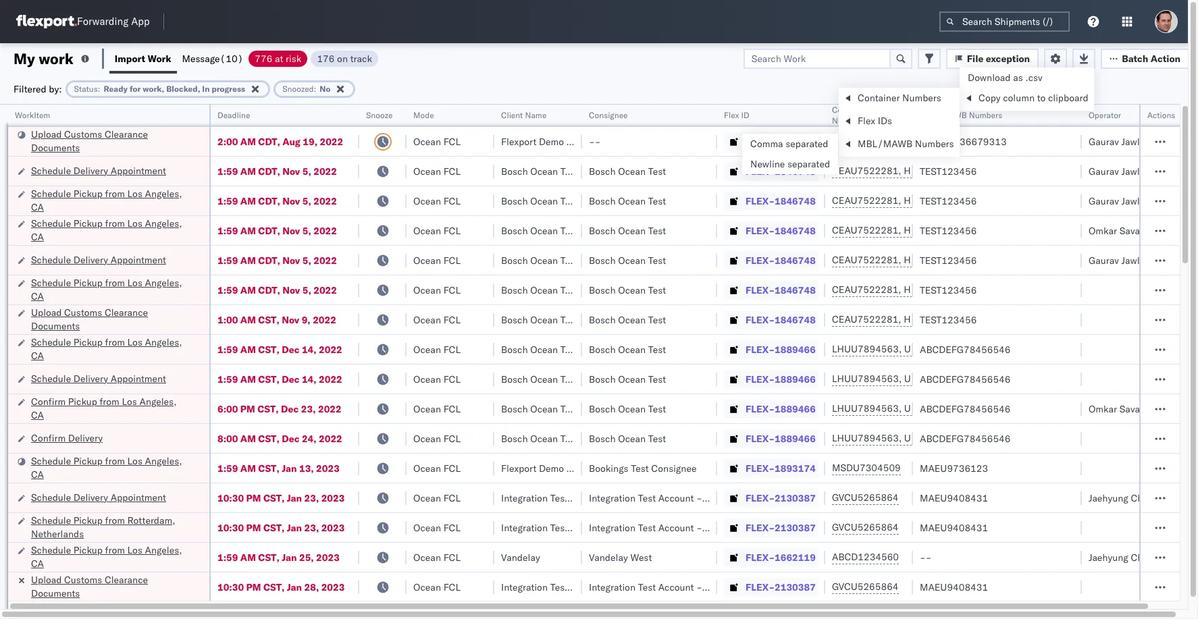 Task type: vqa. For each thing, say whether or not it's contained in the screenshot.


Task type: describe. For each thing, give the bounding box(es) containing it.
schedule pickup from rotterdam, netherlands
[[31, 515, 175, 540]]

schedule pickup from los angeles, ca for schedule pickup from los angeles, ca link related to second schedule pickup from los angeles, ca button from the bottom
[[31, 455, 182, 481]]

snoozed : no
[[283, 83, 331, 94]]

1 schedule pickup from los angeles, ca button from the top
[[31, 187, 192, 215]]

3 lagerfeld from the top
[[725, 582, 765, 594]]

newline
[[751, 158, 785, 170]]

schedule delivery appointment link for 1:59 am cst, dec 14, 2022
[[31, 372, 166, 386]]

gaurav for schedule delivery appointment
[[1089, 254, 1120, 267]]

8 am from the top
[[240, 344, 256, 356]]

download as .csv
[[968, 72, 1043, 84]]

in
[[202, 83, 210, 94]]

confirm pickup from los angeles, ca button
[[31, 395, 192, 423]]

1893174
[[775, 463, 816, 475]]

6:00
[[218, 403, 238, 415]]

1:59 am cdt, nov 5, 2022 for 3rd schedule pickup from los angeles, ca button from the top of the page schedule pickup from los angeles, ca link
[[218, 284, 337, 296]]

1 flex-1846748 from the top
[[746, 165, 816, 177]]

1 schedule delivery appointment button from the top
[[31, 164, 166, 179]]

4 1:59 from the top
[[218, 254, 238, 267]]

status : ready for work, blocked, in progress
[[74, 83, 245, 94]]

4 lhuu7894563, from the top
[[833, 433, 902, 445]]

confirm delivery button
[[31, 432, 103, 446]]

msdu7304509
[[833, 462, 901, 474]]

pickup for first schedule pickup from los angeles, ca button from the top
[[74, 188, 103, 200]]

gaurav jawla for schedule delivery appointment
[[1089, 254, 1146, 267]]

4 flex- from the top
[[746, 225, 775, 237]]

1846748 for upload customs clearance documents button related to 1:00 am cst, nov 9, 2022
[[775, 314, 816, 326]]

schedule delivery appointment button for 1:59 am cdt, nov 5, 2022
[[31, 253, 166, 268]]

flex for flex id
[[724, 110, 740, 120]]

4 fcl from the top
[[444, 225, 461, 237]]

1 5, from the top
[[303, 165, 311, 177]]

blocked,
[[166, 83, 200, 94]]

2 schedule from the top
[[31, 188, 71, 200]]

schedule pickup from los angeles, ca for schedule pickup from los angeles, ca link corresponding to first schedule pickup from los angeles, ca button from the top
[[31, 188, 182, 213]]

progress
[[212, 83, 245, 94]]

4 hlxu6269489, from the top
[[904, 254, 974, 266]]

schedule delivery appointment for 1:59 am cst, dec 14, 2022
[[31, 373, 166, 385]]

12 ocean fcl from the top
[[414, 463, 461, 475]]

delivery for 1:59 am cdt, nov 5, 2022
[[74, 254, 108, 266]]

cst, left 9,
[[258, 314, 280, 326]]

confirm pickup from los angeles, ca
[[31, 396, 177, 421]]

2 flex- from the top
[[746, 165, 775, 177]]

dec for schedule pickup from los angeles, ca
[[282, 344, 300, 356]]

newline separated
[[751, 158, 831, 170]]

12 am from the top
[[240, 552, 256, 564]]

dec left 24,
[[282, 433, 300, 445]]

numbers up ymluw236679313
[[903, 92, 942, 104]]

ceau7522281, hlxu6269489, hlxu8034992 for 3rd schedule pickup from los angeles, ca button from the top of the page
[[833, 284, 1042, 296]]

my work
[[14, 49, 74, 68]]

11 resize handle column header from the left
[[1164, 105, 1181, 620]]

at
[[275, 52, 283, 65]]

24,
[[302, 433, 317, 445]]

5 fcl from the top
[[444, 254, 461, 267]]

2022 for upload customs clearance documents link related to 2:00 am cdt, aug 19, 2022
[[320, 136, 343, 148]]

1 ceau7522281, from the top
[[833, 165, 902, 177]]

jawla for schedule pickup from los angeles, ca
[[1122, 195, 1146, 207]]

by:
[[49, 83, 62, 95]]

flex-1846748 for 3rd schedule pickup from los angeles, ca button from the top of the page schedule pickup from los angeles, ca link
[[746, 284, 816, 296]]

8 fcl from the top
[[444, 344, 461, 356]]

1 1846748 from the top
[[775, 165, 816, 177]]

14 flex- from the top
[[746, 522, 775, 534]]

10:30 for schedule pickup from rotterdam, netherlands
[[218, 522, 244, 534]]

mode button
[[407, 107, 481, 121]]

from for schedule pickup from los angeles, ca link corresponding to first schedule pickup from los angeles, ca button from the top
[[105, 188, 125, 200]]

workitem
[[15, 110, 50, 120]]

upload for 2:00 am cdt, aug 19, 2022
[[31, 128, 62, 140]]

flexport for bookings test consignee
[[501, 463, 537, 475]]

3 maeu9408431 from the top
[[920, 582, 989, 594]]

workitem button
[[8, 107, 196, 121]]

flex-1662119
[[746, 552, 816, 564]]

schedule pickup from los angeles, ca link for third schedule pickup from los angeles, ca button from the bottom of the page
[[31, 336, 192, 363]]

16 flex- from the top
[[746, 582, 775, 594]]

jaehyung
[[1089, 492, 1129, 504]]

7 1:59 from the top
[[218, 373, 238, 386]]

4 abcdefg78456546 from the top
[[920, 433, 1011, 445]]

28,
[[304, 582, 319, 594]]

4 1:59 am cdt, nov 5, 2022 from the top
[[218, 254, 337, 267]]

2023 for schedule pickup from rotterdam, netherlands button at the bottom left
[[321, 522, 345, 534]]

1 schedule delivery appointment link from the top
[[31, 164, 166, 177]]

flex-1889466 for schedule delivery appointment
[[746, 373, 816, 386]]

(10)
[[220, 52, 243, 65]]

15 flex- from the top
[[746, 552, 775, 564]]

6 am from the top
[[240, 284, 256, 296]]

14 fcl from the top
[[444, 522, 461, 534]]

schedule pickup from los angeles, ca link for second schedule pickup from los angeles, ca button from the bottom
[[31, 454, 192, 482]]

container inside list box
[[858, 92, 900, 104]]

for
[[130, 83, 141, 94]]

import
[[115, 52, 145, 65]]

14, for schedule delivery appointment
[[302, 373, 317, 386]]

account for schedule pickup from rotterdam, netherlands
[[659, 522, 694, 534]]

9 schedule from the top
[[31, 492, 71, 504]]

cst, down '8:00 am cst, dec 24, 2022'
[[258, 463, 280, 475]]

abcdefg78456546 for schedule delivery appointment
[[920, 373, 1011, 386]]

4 5, from the top
[[303, 254, 311, 267]]

1:00 am cst, nov 9, 2022
[[218, 314, 336, 326]]

no
[[320, 83, 331, 94]]

schedule pickup from los angeles, ca for schedule pickup from los angeles, ca link for fifth schedule pickup from los angeles, ca button from the bottom
[[31, 217, 182, 243]]

orig
[[1183, 492, 1199, 504]]

1 ceau7522281, hlxu6269489, hlxu8034992 from the top
[[833, 165, 1042, 177]]

1 vertical spatial --
[[920, 552, 932, 564]]

container numbers inside list box
[[858, 92, 942, 104]]

3 integration test account - karl lagerfeld from the top
[[589, 582, 765, 594]]

lhuu7894563, uetu5238478 for schedule pickup from los angeles, ca
[[833, 343, 971, 355]]

savant for ceau7522281, hlxu6269489, hlxu8034992
[[1120, 225, 1150, 237]]

consignee button
[[583, 107, 704, 121]]

flex-1846748 for upload customs clearance documents link corresponding to 1:00 am cst, nov 9, 2022
[[746, 314, 816, 326]]

consignee inside consignee button
[[589, 110, 628, 120]]

776 at risk
[[255, 52, 302, 65]]

hlxu6269489, for upload customs clearance documents button related to 1:00 am cst, nov 9, 2022
[[904, 314, 974, 326]]

1 flex- from the top
[[746, 136, 775, 148]]

dec for confirm pickup from los angeles, ca
[[281, 403, 299, 415]]

angeles, for 3rd schedule pickup from los angeles, ca button from the top of the page
[[145, 277, 182, 289]]

3 upload customs clearance documents link from the top
[[31, 573, 192, 600]]

: for status
[[98, 83, 100, 94]]

flex-1660288
[[746, 136, 816, 148]]

flex-1893174
[[746, 463, 816, 475]]

2 fcl from the top
[[444, 165, 461, 177]]

resize handle column header for client name
[[566, 105, 583, 620]]

2 cdt, from the top
[[258, 165, 280, 177]]

2023 right 28,
[[321, 582, 345, 594]]

ca for 3rd schedule pickup from los angeles, ca button from the top of the page schedule pickup from los angeles, ca link
[[31, 290, 44, 302]]

nov for schedule pickup from los angeles, ca link for fifth schedule pickup from los angeles, ca button from the bottom
[[283, 225, 300, 237]]

6 flex- from the top
[[746, 284, 775, 296]]

Search Work text field
[[744, 48, 891, 69]]

1 test123456 from the top
[[920, 165, 977, 177]]

2 schedule pickup from los angeles, ca button from the top
[[31, 217, 192, 245]]

west
[[631, 552, 652, 564]]

4 am from the top
[[240, 225, 256, 237]]

1662119
[[775, 552, 816, 564]]

6 schedule from the top
[[31, 336, 71, 348]]

omkar for lhuu7894563, uetu5238478
[[1089, 403, 1118, 415]]

from for schedule pickup from los angeles, ca link related to second schedule pickup from los angeles, ca button from the bottom
[[105, 455, 125, 467]]

flex ids
[[858, 115, 893, 127]]

cdt, for upload customs clearance documents link related to 2:00 am cdt, aug 19, 2022
[[258, 136, 280, 148]]

list box containing comma separated
[[743, 134, 839, 174]]

3 flex-2130387 from the top
[[746, 582, 816, 594]]

4 schedule from the top
[[31, 254, 71, 266]]

8 flex- from the top
[[746, 344, 775, 356]]

4 lhuu7894563, uetu5238478 from the top
[[833, 433, 971, 445]]

9 am from the top
[[240, 373, 256, 386]]

my
[[14, 49, 35, 68]]

vandelay west
[[589, 552, 652, 564]]

file exception
[[968, 52, 1031, 65]]

10 am from the top
[[240, 433, 256, 445]]

from for schedule pickup from los angeles, ca link corresponding to 1st schedule pickup from los angeles, ca button from the bottom
[[105, 544, 125, 557]]

3 customs from the top
[[64, 574, 102, 586]]

5 schedule pickup from los angeles, ca button from the top
[[31, 454, 192, 483]]

2023 for 1st schedule pickup from los angeles, ca button from the bottom
[[316, 552, 340, 564]]

angeles, for third schedule pickup from los angeles, ca button from the bottom of the page
[[145, 336, 182, 348]]

0 horizontal spatial --
[[589, 136, 601, 148]]

4 schedule pickup from los angeles, ca button from the top
[[31, 336, 192, 364]]

1 hlxu8034992 from the top
[[976, 165, 1042, 177]]

karl for schedule pickup from rotterdam, netherlands
[[705, 522, 723, 534]]

3 account from the top
[[659, 582, 694, 594]]

upload customs clearance documents for 2:00 am cdt, aug 19, 2022
[[31, 128, 148, 154]]

angeles, for 1st schedule pickup from los angeles, ca button from the bottom
[[145, 544, 182, 557]]

2130387 for schedule pickup from rotterdam, netherlands
[[775, 522, 816, 534]]

3 10:30 from the top
[[218, 582, 244, 594]]

5, for schedule pickup from los angeles, ca link corresponding to first schedule pickup from los angeles, ca button from the top
[[303, 195, 311, 207]]

12 fcl from the top
[[444, 463, 461, 475]]

25,
[[299, 552, 314, 564]]

mbl/mawb inside button
[[920, 110, 968, 120]]

4 uetu5238478 from the top
[[905, 433, 971, 445]]

dec for schedule delivery appointment
[[282, 373, 300, 386]]

10:30 pm cst, jan 23, 2023 for schedule pickup from rotterdam, netherlands
[[218, 522, 345, 534]]

1:00
[[218, 314, 238, 326]]

flex id
[[724, 110, 750, 120]]

filtered by:
[[14, 83, 62, 95]]

los for 3rd schedule pickup from los angeles, ca button from the top of the page
[[127, 277, 143, 289]]

comma
[[751, 138, 784, 150]]

15 fcl from the top
[[444, 552, 461, 564]]

13,
[[299, 463, 314, 475]]

schedule pickup from los angeles, ca for schedule pickup from los angeles, ca link for third schedule pickup from los angeles, ca button from the bottom of the page
[[31, 336, 182, 362]]

8:00
[[218, 433, 238, 445]]

aug
[[283, 136, 301, 148]]

cdt, for schedule pickup from los angeles, ca link for fifth schedule pickup from los angeles, ca button from the bottom
[[258, 225, 280, 237]]

flex id button
[[718, 107, 812, 121]]

gaurav for schedule pickup from los angeles, ca
[[1089, 195, 1120, 207]]

forwarding app link
[[16, 15, 150, 28]]

schedule pickup from los angeles, ca link for first schedule pickup from los angeles, ca button from the top
[[31, 187, 192, 214]]

bookings test consignee
[[589, 463, 697, 475]]

action
[[1151, 52, 1181, 65]]

15 ocean fcl from the top
[[414, 552, 461, 564]]

clipboard
[[1049, 92, 1089, 104]]

1 appointment from the top
[[111, 165, 166, 177]]

11 flex- from the top
[[746, 433, 775, 445]]

appointment for 1:59 am cst, dec 14, 2022
[[111, 373, 166, 385]]

choi
[[1132, 492, 1152, 504]]

schedule pickup from rotterdam, netherlands button
[[31, 514, 192, 542]]

hlxu6269489, for first schedule pickup from los angeles, ca button from the top
[[904, 195, 974, 207]]

pm for schedule pickup from rotterdam, netherlands
[[246, 522, 261, 534]]

separated for comma separated
[[786, 138, 829, 150]]

list box containing download as .csv
[[960, 68, 1095, 111]]

gaurav for upload customs clearance documents
[[1089, 136, 1120, 148]]

4 1846748 from the top
[[775, 254, 816, 267]]

3 clearance from the top
[[105, 574, 148, 586]]

column
[[1004, 92, 1035, 104]]

2 ocean fcl from the top
[[414, 165, 461, 177]]

3 ocean fcl from the top
[[414, 195, 461, 207]]

mbl/mawb numbers button
[[914, 107, 1069, 121]]

cst, up '8:00 am cst, dec 24, 2022'
[[258, 403, 279, 415]]

Search Shipments (/) text field
[[940, 11, 1070, 32]]

3 am from the top
[[240, 195, 256, 207]]

4 ceau7522281, from the top
[[833, 254, 902, 266]]

work
[[39, 49, 74, 68]]

bookings
[[589, 463, 629, 475]]

numbers down mbl/mawb numbers button on the top right
[[916, 138, 955, 150]]

.csv
[[1026, 72, 1043, 84]]

5 flex- from the top
[[746, 254, 775, 267]]

resize handle column header for mbl/mawb numbers
[[1066, 105, 1083, 620]]

id
[[742, 110, 750, 120]]

ids
[[878, 115, 893, 127]]

3 upload customs clearance documents from the top
[[31, 574, 148, 600]]

client name button
[[495, 107, 569, 121]]

download
[[968, 72, 1011, 84]]

pickup for 1st schedule pickup from los angeles, ca button from the bottom
[[74, 544, 103, 557]]

schedule pickup from rotterdam, netherlands link
[[31, 514, 192, 541]]

2:00 am cdt, aug 19, 2022
[[218, 136, 343, 148]]

demo for bookings
[[539, 463, 564, 475]]

: for snoozed
[[314, 83, 317, 94]]

1 hlxu6269489, from the top
[[904, 165, 974, 177]]

confirm delivery link
[[31, 432, 103, 445]]

2 gaurav from the top
[[1089, 165, 1120, 177]]

lhuu7894563, uetu5238478 for schedule delivery appointment
[[833, 373, 971, 385]]

10 resize handle column header from the left
[[1154, 105, 1171, 620]]

resize handle column header for workitem
[[193, 105, 210, 620]]

container numbers button
[[826, 102, 900, 126]]

forwarding
[[77, 15, 129, 28]]

message (10)
[[182, 52, 243, 65]]

delivery inside button
[[68, 432, 103, 444]]

netherlands
[[31, 528, 84, 540]]

ceau7522281, hlxu6269489, hlxu8034992 for fifth schedule pickup from los angeles, ca button from the bottom
[[833, 224, 1042, 237]]

hlxu8034992 for fifth schedule pickup from los angeles, ca button from the bottom
[[976, 224, 1042, 237]]

cst, up 10:30 pm cst, jan 28, 2023
[[258, 552, 280, 564]]

client
[[501, 110, 523, 120]]

3 2130387 from the top
[[775, 582, 816, 594]]

10 flex- from the top
[[746, 403, 775, 415]]

4 test123456 from the top
[[920, 254, 977, 267]]

8:00 am cst, dec 24, 2022
[[218, 433, 342, 445]]

19,
[[303, 136, 318, 148]]

7 flex- from the top
[[746, 314, 775, 326]]

ca for confirm pickup from los angeles, ca link
[[31, 409, 44, 421]]

1:59 am cdt, nov 5, 2022 for schedule pickup from los angeles, ca link for fifth schedule pickup from los angeles, ca button from the bottom
[[218, 225, 337, 237]]

8 ocean fcl from the top
[[414, 344, 461, 356]]

14 ocean fcl from the top
[[414, 522, 461, 534]]

5 cdt, from the top
[[258, 254, 280, 267]]

2130387 for schedule delivery appointment
[[775, 492, 816, 504]]

3 resize handle column header from the left
[[391, 105, 407, 620]]



Task type: locate. For each thing, give the bounding box(es) containing it.
1 vertical spatial mbl/mawb numbers
[[858, 138, 955, 150]]

0 vertical spatial 2130387
[[775, 492, 816, 504]]

3 ceau7522281, from the top
[[833, 224, 902, 237]]

demo for -
[[539, 136, 564, 148]]

copy column to clipboard
[[979, 92, 1089, 104]]

1 cdt, from the top
[[258, 136, 280, 148]]

2130387
[[775, 492, 816, 504], [775, 522, 816, 534], [775, 582, 816, 594]]

2 : from the left
[[314, 83, 317, 94]]

appointment
[[111, 165, 166, 177], [111, 254, 166, 266], [111, 373, 166, 385], [111, 492, 166, 504]]

9 fcl from the top
[[444, 373, 461, 386]]

pickup for second schedule pickup from los angeles, ca button from the bottom
[[74, 455, 103, 467]]

10:30
[[218, 492, 244, 504], [218, 522, 244, 534], [218, 582, 244, 594]]

5 ceau7522281, hlxu6269489, hlxu8034992 from the top
[[833, 284, 1042, 296]]

0 horizontal spatial mbl/mawb
[[858, 138, 913, 150]]

2 vertical spatial flex-2130387
[[746, 582, 816, 594]]

0 vertical spatial upload
[[31, 128, 62, 140]]

flex inside button
[[724, 110, 740, 120]]

actions
[[1148, 110, 1176, 120]]

flex-2130387 down flex-1662119
[[746, 582, 816, 594]]

8 resize handle column header from the left
[[897, 105, 914, 620]]

2 vertical spatial maeu9408431
[[920, 582, 989, 594]]

3 karl from the top
[[705, 582, 723, 594]]

cst, down 1:59 am cst, jan 25, 2023
[[263, 582, 285, 594]]

integration down vandelay west
[[589, 582, 636, 594]]

0 vertical spatial demo
[[539, 136, 564, 148]]

name
[[525, 110, 547, 120]]

nov for upload customs clearance documents link corresponding to 1:00 am cst, nov 9, 2022
[[282, 314, 300, 326]]

ceau7522281, hlxu6269489, hlxu8034992 for first schedule pickup from los angeles, ca button from the top
[[833, 195, 1042, 207]]

jawla for schedule delivery appointment
[[1122, 254, 1146, 267]]

work,
[[143, 83, 164, 94]]

0 vertical spatial upload customs clearance documents
[[31, 128, 148, 154]]

angeles, inside confirm pickup from los angeles, ca
[[140, 396, 177, 408]]

6 ca from the top
[[31, 469, 44, 481]]

0 vertical spatial upload customs clearance documents link
[[31, 127, 192, 154]]

schedule delivery appointment link for 10:30 pm cst, jan 23, 2023
[[31, 491, 166, 504]]

1 horizontal spatial mbl/mawb
[[920, 110, 968, 120]]

mode
[[414, 110, 434, 120]]

: left no
[[314, 83, 317, 94]]

numbers inside 'button'
[[833, 116, 866, 126]]

23, up 24,
[[301, 403, 316, 415]]

delivery for 10:30 pm cst, jan 23, 2023
[[74, 492, 108, 504]]

from inside confirm pickup from los angeles, ca
[[100, 396, 119, 408]]

container up caiu7969337
[[833, 105, 869, 115]]

1 uetu5238478 from the top
[[905, 343, 971, 355]]

confirm for confirm pickup from los angeles, ca
[[31, 396, 66, 408]]

2 vertical spatial karl
[[705, 582, 723, 594]]

2 schedule pickup from los angeles, ca link from the top
[[31, 217, 192, 244]]

file
[[968, 52, 984, 65]]

1 vertical spatial account
[[659, 522, 694, 534]]

1 ocean fcl from the top
[[414, 136, 461, 148]]

776
[[255, 52, 273, 65]]

mbl/mawb up ymluw236679313
[[920, 110, 968, 120]]

2022 for upload customs clearance documents link corresponding to 1:00 am cst, nov 9, 2022
[[313, 314, 336, 326]]

documents for 2:00
[[31, 142, 80, 154]]

numbers inside button
[[970, 110, 1003, 120]]

1 confirm from the top
[[31, 396, 66, 408]]

lhuu7894563, for schedule delivery appointment
[[833, 373, 902, 385]]

0 vertical spatial mbl/mawb numbers
[[920, 110, 1003, 120]]

2 customs from the top
[[64, 306, 102, 319]]

copy
[[979, 92, 1001, 104]]

ca
[[31, 201, 44, 213], [31, 231, 44, 243], [31, 290, 44, 302], [31, 350, 44, 362], [31, 409, 44, 421], [31, 469, 44, 481], [31, 558, 44, 570]]

2 1:59 from the top
[[218, 195, 238, 207]]

7 fcl from the top
[[444, 314, 461, 326]]

flex-1889466 for confirm pickup from los angeles, ca
[[746, 403, 816, 415]]

flexport
[[501, 136, 537, 148], [501, 463, 537, 475]]

maeu9408431 for schedule delivery appointment
[[920, 492, 989, 504]]

demo left the bookings
[[539, 463, 564, 475]]

1 vertical spatial upload customs clearance documents link
[[31, 306, 192, 333]]

upload customs clearance documents link
[[31, 127, 192, 154], [31, 306, 192, 333], [31, 573, 192, 600]]

1 vertical spatial lagerfeld
[[725, 522, 765, 534]]

pickup inside confirm pickup from los angeles, ca
[[68, 396, 97, 408]]

gaurav jawla for upload customs clearance documents
[[1089, 136, 1146, 148]]

2 vertical spatial lagerfeld
[[725, 582, 765, 594]]

container numbers inside 'button'
[[833, 105, 869, 126]]

flex-2130387 down flex-1893174
[[746, 492, 816, 504]]

: left ready
[[98, 83, 100, 94]]

1 vertical spatial flexport demo consignee
[[501, 463, 612, 475]]

pm down 1:59 am cst, jan 25, 2023
[[246, 582, 261, 594]]

pickup for confirm pickup from los angeles, ca button
[[68, 396, 97, 408]]

0 horizontal spatial flex
[[724, 110, 740, 120]]

schedule pickup from los angeles, ca link for 3rd schedule pickup from los angeles, ca button from the top of the page
[[31, 276, 192, 303]]

abcdefg78456546 for schedule pickup from los angeles, ca
[[920, 344, 1011, 356]]

jan up 25,
[[287, 522, 302, 534]]

1 vertical spatial mbl/mawb
[[858, 138, 913, 150]]

jan left 28,
[[287, 582, 302, 594]]

3 schedule pickup from los angeles, ca link from the top
[[31, 276, 192, 303]]

2023 up 1:59 am cst, jan 25, 2023
[[321, 522, 345, 534]]

10:30 pm cst, jan 23, 2023 down 1:59 am cst, jan 13, 2023
[[218, 492, 345, 504]]

cst,
[[258, 314, 280, 326], [258, 344, 280, 356], [258, 373, 280, 386], [258, 403, 279, 415], [258, 433, 280, 445], [258, 463, 280, 475], [263, 492, 285, 504], [263, 522, 285, 534], [258, 552, 280, 564], [263, 582, 285, 594]]

0 vertical spatial flex-2130387
[[746, 492, 816, 504]]

pm
[[240, 403, 255, 415], [246, 492, 261, 504], [246, 522, 261, 534], [246, 582, 261, 594]]

1 flexport from the top
[[501, 136, 537, 148]]

to
[[1038, 92, 1046, 104]]

3 gaurav jawla from the top
[[1089, 195, 1146, 207]]

0 vertical spatial account
[[659, 492, 694, 504]]

0 vertical spatial 14,
[[302, 344, 317, 356]]

consignee
[[589, 110, 628, 120], [567, 136, 612, 148], [567, 463, 612, 475], [652, 463, 697, 475]]

deadline
[[218, 110, 250, 120]]

dec up '8:00 am cst, dec 24, 2022'
[[281, 403, 299, 415]]

exception
[[987, 52, 1031, 65]]

flexport for --
[[501, 136, 537, 148]]

1 vertical spatial integration test account - karl lagerfeld
[[589, 522, 765, 534]]

1889466 for schedule delivery appointment
[[775, 373, 816, 386]]

14, for schedule pickup from los angeles, ca
[[302, 344, 317, 356]]

jawla for upload customs clearance documents
[[1122, 136, 1146, 148]]

2022 for schedule pickup from los angeles, ca link corresponding to first schedule pickup from los angeles, ca button from the top
[[314, 195, 337, 207]]

23, for los
[[301, 403, 316, 415]]

11 fcl from the top
[[444, 433, 461, 445]]

2 2130387 from the top
[[775, 522, 816, 534]]

1 demo from the top
[[539, 136, 564, 148]]

from for schedule pickup from los angeles, ca link for fifth schedule pickup from los angeles, ca button from the bottom
[[105, 217, 125, 229]]

0 vertical spatial karl
[[705, 492, 723, 504]]

pm up 1:59 am cst, jan 25, 2023
[[246, 522, 261, 534]]

0 vertical spatial container
[[858, 92, 900, 104]]

1:59 am cst, dec 14, 2022 up 6:00 pm cst, dec 23, 2022
[[218, 373, 342, 386]]

2 vertical spatial integration
[[589, 582, 636, 594]]

integration test account - karl lagerfeld up west at the right bottom of the page
[[589, 522, 765, 534]]

1:59 am cst, jan 25, 2023
[[218, 552, 340, 564]]

mbl/mawb
[[920, 110, 968, 120], [858, 138, 913, 150]]

3 flex- from the top
[[746, 195, 775, 207]]

11 ocean fcl from the top
[[414, 433, 461, 445]]

filtered
[[14, 83, 46, 95]]

uetu5238478 for schedule pickup from los angeles, ca
[[905, 343, 971, 355]]

10 fcl from the top
[[444, 403, 461, 415]]

mbl/mawb numbers down ids
[[858, 138, 955, 150]]

0 vertical spatial integration test account - karl lagerfeld
[[589, 492, 765, 504]]

3 lhuu7894563, from the top
[[833, 403, 902, 415]]

confirm inside button
[[31, 432, 66, 444]]

0 horizontal spatial :
[[98, 83, 100, 94]]

1 horizontal spatial :
[[314, 83, 317, 94]]

3 upload from the top
[[31, 574, 62, 586]]

0 vertical spatial --
[[589, 136, 601, 148]]

2 abcdefg78456546 from the top
[[920, 373, 1011, 386]]

5 test123456 from the top
[[920, 284, 977, 296]]

2 vertical spatial upload customs clearance documents
[[31, 574, 148, 600]]

los for first schedule pickup from los angeles, ca button from the top
[[127, 188, 143, 200]]

angeles, for fifth schedule pickup from los angeles, ca button from the bottom
[[145, 217, 182, 229]]

6 1:59 from the top
[[218, 344, 238, 356]]

gvcu5265864 up the abcd1234560
[[833, 522, 899, 534]]

0 vertical spatial clearance
[[105, 128, 148, 140]]

mbl/mawb numbers inside button
[[920, 110, 1003, 120]]

1 vertical spatial gvcu5265864
[[833, 522, 899, 534]]

1 vertical spatial omkar
[[1089, 403, 1118, 415]]

jawla
[[1122, 136, 1146, 148], [1122, 165, 1146, 177], [1122, 195, 1146, 207], [1122, 254, 1146, 267]]

0 vertical spatial flexport
[[501, 136, 537, 148]]

container numbers up ids
[[858, 92, 942, 104]]

1660288
[[775, 136, 816, 148]]

0 vertical spatial flexport demo consignee
[[501, 136, 612, 148]]

1 clearance from the top
[[105, 128, 148, 140]]

container inside 'button'
[[833, 105, 869, 115]]

lhuu7894563, uetu5238478
[[833, 343, 971, 355], [833, 373, 971, 385], [833, 403, 971, 415], [833, 433, 971, 445]]

omkar savant for ceau7522281, hlxu6269489, hlxu8034992
[[1089, 225, 1150, 237]]

1 vertical spatial savant
[[1120, 403, 1150, 415]]

2 vertical spatial integration test account - karl lagerfeld
[[589, 582, 765, 594]]

9 resize handle column header from the left
[[1066, 105, 1083, 620]]

1 vertical spatial upload customs clearance documents button
[[31, 306, 192, 334]]

ceau7522281, for upload customs clearance documents button related to 1:00 am cst, nov 9, 2022
[[833, 314, 902, 326]]

flex-1893174 button
[[724, 459, 819, 478], [724, 459, 819, 478]]

gvcu5265864 down the msdu7304509
[[833, 492, 899, 504]]

10:30 pm cst, jan 23, 2023 up 1:59 am cst, jan 25, 2023
[[218, 522, 345, 534]]

ceau7522281, hlxu6269489, hlxu8034992 for upload customs clearance documents button related to 1:00 am cst, nov 9, 2022
[[833, 314, 1042, 326]]

2 flexport demo consignee from the top
[[501, 463, 612, 475]]

gaurav
[[1089, 136, 1120, 148], [1089, 165, 1120, 177], [1089, 195, 1120, 207], [1089, 254, 1120, 267]]

2 gaurav jawla from the top
[[1089, 165, 1146, 177]]

2022
[[320, 136, 343, 148], [314, 165, 337, 177], [314, 195, 337, 207], [314, 225, 337, 237], [314, 254, 337, 267], [314, 284, 337, 296], [313, 314, 336, 326], [319, 344, 342, 356], [319, 373, 342, 386], [318, 403, 342, 415], [319, 433, 342, 445]]

1 karl from the top
[[705, 492, 723, 504]]

confirm inside confirm pickup from los angeles, ca
[[31, 396, 66, 408]]

2 1846748 from the top
[[775, 195, 816, 207]]

cst, down 1:00 am cst, nov 9, 2022 at the left bottom of the page
[[258, 344, 280, 356]]

2 vertical spatial gvcu5265864
[[833, 581, 899, 593]]

1 integration from the top
[[589, 492, 636, 504]]

upload customs clearance documents button for 2:00 am cdt, aug 19, 2022
[[31, 127, 192, 156]]

container numbers
[[858, 92, 942, 104], [833, 105, 869, 126]]

jan down 13,
[[287, 492, 302, 504]]

los for second schedule pickup from los angeles, ca button from the bottom
[[127, 455, 143, 467]]

jan
[[282, 463, 297, 475], [287, 492, 302, 504], [287, 522, 302, 534], [282, 552, 297, 564], [287, 582, 302, 594]]

3 lhuu7894563, uetu5238478 from the top
[[833, 403, 971, 415]]

gvcu5265864 down the abcd1234560
[[833, 581, 899, 593]]

upload customs clearance documents button for 1:00 am cst, nov 9, 2022
[[31, 306, 192, 334]]

mbl/mawb inside list box
[[858, 138, 913, 150]]

hlxu6269489, for fifth schedule pickup from los angeles, ca button from the bottom
[[904, 224, 974, 237]]

0 vertical spatial customs
[[64, 128, 102, 140]]

ca for schedule pickup from los angeles, ca link related to second schedule pickup from los angeles, ca button from the bottom
[[31, 469, 44, 481]]

confirm pickup from los angeles, ca link
[[31, 395, 192, 422]]

0 vertical spatial confirm
[[31, 396, 66, 408]]

1 vertical spatial upload
[[31, 306, 62, 319]]

3 gaurav from the top
[[1089, 195, 1120, 207]]

forwarding app
[[77, 15, 150, 28]]

11 am from the top
[[240, 463, 256, 475]]

2 jawla from the top
[[1122, 165, 1146, 177]]

integration test account - karl lagerfeld for schedule pickup from rotterdam, netherlands
[[589, 522, 765, 534]]

-- down consignee button
[[589, 136, 601, 148]]

flex-1846748
[[746, 165, 816, 177], [746, 195, 816, 207], [746, 225, 816, 237], [746, 254, 816, 267], [746, 284, 816, 296], [746, 314, 816, 326]]

2023 right 13,
[[316, 463, 340, 475]]

12 flex- from the top
[[746, 463, 775, 475]]

7 schedule from the top
[[31, 373, 71, 385]]

2 vertical spatial clearance
[[105, 574, 148, 586]]

flex-1662119 button
[[724, 548, 819, 567], [724, 548, 819, 567]]

account for schedule delivery appointment
[[659, 492, 694, 504]]

cdt,
[[258, 136, 280, 148], [258, 165, 280, 177], [258, 195, 280, 207], [258, 225, 280, 237], [258, 254, 280, 267], [258, 284, 280, 296]]

integration for schedule pickup from rotterdam, netherlands
[[589, 522, 636, 534]]

2 schedule delivery appointment button from the top
[[31, 253, 166, 268]]

1 vertical spatial flexport
[[501, 463, 537, 475]]

3 schedule pickup from los angeles, ca from the top
[[31, 277, 182, 302]]

test123456 for 3rd schedule pickup from los angeles, ca button from the top of the page
[[920, 284, 977, 296]]

0 vertical spatial 23,
[[301, 403, 316, 415]]

0 horizontal spatial vandelay
[[501, 552, 540, 564]]

176
[[317, 52, 335, 65]]

integration for schedule delivery appointment
[[589, 492, 636, 504]]

0 vertical spatial lagerfeld
[[725, 492, 765, 504]]

flex left ids
[[858, 115, 876, 127]]

risk
[[286, 52, 302, 65]]

0 vertical spatial savant
[[1120, 225, 1150, 237]]

1 vertical spatial maeu9408431
[[920, 522, 989, 534]]

on
[[337, 52, 348, 65]]

integration test account - karl lagerfeld down "bookings test consignee"
[[589, 492, 765, 504]]

0 vertical spatial upload customs clearance documents button
[[31, 127, 192, 156]]

4 jawla from the top
[[1122, 254, 1146, 267]]

container up flex ids
[[858, 92, 900, 104]]

flex-1846748 for schedule pickup from los angeles, ca link for fifth schedule pickup from los angeles, ca button from the bottom
[[746, 225, 816, 237]]

3 1889466 from the top
[[775, 403, 816, 415]]

2 savant from the top
[[1120, 403, 1150, 415]]

upload customs clearance documents button
[[31, 127, 192, 156], [31, 306, 192, 334]]

delivery
[[74, 165, 108, 177], [74, 254, 108, 266], [74, 373, 108, 385], [68, 432, 103, 444], [74, 492, 108, 504]]

resize handle column header for flex id
[[810, 105, 826, 620]]

demo down name
[[539, 136, 564, 148]]

jan left 25,
[[282, 552, 297, 564]]

0 vertical spatial omkar savant
[[1089, 225, 1150, 237]]

1:59 am cst, dec 14, 2022 down 1:00 am cst, nov 9, 2022 at the left bottom of the page
[[218, 344, 342, 356]]

comma separated
[[751, 138, 829, 150]]

ceau7522281, for 3rd schedule pickup from los angeles, ca button from the top of the page
[[833, 284, 902, 296]]

bosch ocean test
[[501, 165, 579, 177], [589, 165, 667, 177], [501, 195, 579, 207], [589, 195, 667, 207], [501, 225, 579, 237], [589, 225, 667, 237], [501, 254, 579, 267], [589, 254, 667, 267], [501, 284, 579, 296], [589, 284, 667, 296], [501, 314, 579, 326], [589, 314, 667, 326], [501, 344, 579, 356], [589, 344, 667, 356], [501, 373, 579, 386], [589, 373, 667, 386], [501, 403, 579, 415], [589, 403, 667, 415], [501, 433, 579, 445], [589, 433, 667, 445]]

omkar savant for lhuu7894563, uetu5238478
[[1089, 403, 1150, 415]]

2 14, from the top
[[302, 373, 317, 386]]

1 horizontal spatial list box
[[839, 88, 960, 157]]

3 abcdefg78456546 from the top
[[920, 403, 1011, 415]]

schedule delivery appointment for 10:30 pm cst, jan 23, 2023
[[31, 492, 166, 504]]

2022 for schedule pickup from los angeles, ca link for fifth schedule pickup from los angeles, ca button from the bottom
[[314, 225, 337, 237]]

2130387 down '1893174'
[[775, 492, 816, 504]]

1 fcl from the top
[[444, 136, 461, 148]]

cst, up 1:59 am cst, jan 25, 2023
[[263, 522, 285, 534]]

0 vertical spatial 10:30 pm cst, jan 23, 2023
[[218, 492, 345, 504]]

23,
[[301, 403, 316, 415], [304, 492, 319, 504], [304, 522, 319, 534]]

1 ca from the top
[[31, 201, 44, 213]]

demo
[[539, 136, 564, 148], [539, 463, 564, 475]]

los for fifth schedule pickup from los angeles, ca button from the bottom
[[127, 217, 143, 229]]

2 vertical spatial 10:30
[[218, 582, 244, 594]]

13 flex- from the top
[[746, 492, 775, 504]]

1:59 am cst, jan 13, 2023
[[218, 463, 340, 475]]

1 vertical spatial container
[[833, 105, 869, 115]]

snooze
[[366, 110, 393, 120]]

1 horizontal spatial --
[[920, 552, 932, 564]]

0 vertical spatial 1:59 am cst, dec 14, 2022
[[218, 344, 342, 356]]

integration test account - karl lagerfeld for schedule delivery appointment
[[589, 492, 765, 504]]

2130387 up 1662119
[[775, 522, 816, 534]]

container numbers up caiu7969337
[[833, 105, 869, 126]]

2 vertical spatial upload customs clearance documents link
[[31, 573, 192, 600]]

13 fcl from the top
[[444, 492, 461, 504]]

1 horizontal spatial vandelay
[[589, 552, 628, 564]]

hlxu8034992 for upload customs clearance documents button related to 1:00 am cst, nov 9, 2022
[[976, 314, 1042, 326]]

appointment for 10:30 pm cst, jan 23, 2023
[[111, 492, 166, 504]]

0 vertical spatial documents
[[31, 142, 80, 154]]

list box
[[960, 68, 1095, 111], [839, 88, 960, 157], [743, 134, 839, 174]]

confirm down confirm pickup from los angeles, ca
[[31, 432, 66, 444]]

1 vertical spatial documents
[[31, 320, 80, 332]]

operator
[[1089, 110, 1122, 120]]

flex left 'id'
[[724, 110, 740, 120]]

0 vertical spatial integration
[[589, 492, 636, 504]]

5 schedule pickup from los angeles, ca from the top
[[31, 455, 182, 481]]

0 vertical spatial separated
[[786, 138, 829, 150]]

6 fcl from the top
[[444, 284, 461, 296]]

mbl/mawb numbers inside list box
[[858, 138, 955, 150]]

fcl
[[444, 136, 461, 148], [444, 165, 461, 177], [444, 195, 461, 207], [444, 225, 461, 237], [444, 254, 461, 267], [444, 284, 461, 296], [444, 314, 461, 326], [444, 344, 461, 356], [444, 373, 461, 386], [444, 403, 461, 415], [444, 433, 461, 445], [444, 463, 461, 475], [444, 492, 461, 504], [444, 522, 461, 534], [444, 552, 461, 564], [444, 582, 461, 594]]

separated down 1660288
[[788, 158, 831, 170]]

batch
[[1123, 52, 1149, 65]]

--
[[589, 136, 601, 148], [920, 552, 932, 564]]

lhuu7894563,
[[833, 343, 902, 355], [833, 373, 902, 385], [833, 403, 902, 415], [833, 433, 902, 445]]

0 vertical spatial container numbers
[[858, 92, 942, 104]]

mbl/mawb numbers up ymluw236679313
[[920, 110, 1003, 120]]

1 vertical spatial upload customs clearance documents
[[31, 306, 148, 332]]

14, down 9,
[[302, 344, 317, 356]]

gaurav jawla for schedule pickup from los angeles, ca
[[1089, 195, 1146, 207]]

5 ocean fcl from the top
[[414, 254, 461, 267]]

numbers down copy
[[970, 110, 1003, 120]]

confirm up confirm delivery link
[[31, 396, 66, 408]]

3 5, from the top
[[303, 225, 311, 237]]

gvcu5265864
[[833, 492, 899, 504], [833, 522, 899, 534], [833, 581, 899, 593]]

2 confirm from the top
[[31, 432, 66, 444]]

1 1:59 am cdt, nov 5, 2022 from the top
[[218, 165, 337, 177]]

abcdefg78456546 for confirm pickup from los angeles, ca
[[920, 403, 1011, 415]]

flex inside list box
[[858, 115, 876, 127]]

1:59 for third schedule pickup from los angeles, ca button from the bottom of the page
[[218, 344, 238, 356]]

ca for schedule pickup from los angeles, ca link for fifth schedule pickup from los angeles, ca button from the bottom
[[31, 231, 44, 243]]

2 vertical spatial 2130387
[[775, 582, 816, 594]]

batch action button
[[1102, 48, 1190, 69]]

dec up 6:00 pm cst, dec 23, 2022
[[282, 373, 300, 386]]

lagerfeld for schedule pickup from rotterdam, netherlands
[[725, 522, 765, 534]]

separated for newline separated
[[788, 158, 831, 170]]

list box containing container numbers
[[839, 88, 960, 157]]

1 vertical spatial demo
[[539, 463, 564, 475]]

2023
[[316, 463, 340, 475], [321, 492, 345, 504], [321, 522, 345, 534], [316, 552, 340, 564], [321, 582, 345, 594]]

dec down 1:00 am cst, nov 9, 2022 at the left bottom of the page
[[282, 344, 300, 356]]

upload customs clearance documents link for 1:00 am cst, nov 9, 2022
[[31, 306, 192, 333]]

confirm delivery
[[31, 432, 103, 444]]

5 ceau7522281, from the top
[[833, 284, 902, 296]]

pickup for 3rd schedule pickup from los angeles, ca button from the top of the page
[[74, 277, 103, 289]]

1:59 am cdt, nov 5, 2022
[[218, 165, 337, 177], [218, 195, 337, 207], [218, 225, 337, 237], [218, 254, 337, 267], [218, 284, 337, 296]]

1 vandelay from the left
[[501, 552, 540, 564]]

3 flex-1889466 from the top
[[746, 403, 816, 415]]

status
[[74, 83, 98, 94]]

1846748 for fifth schedule pickup from los angeles, ca button from the bottom
[[775, 225, 816, 237]]

2 account from the top
[[659, 522, 694, 534]]

flexport demo consignee for bookings
[[501, 463, 612, 475]]

10:30 down 1:59 am cst, jan 13, 2023
[[218, 492, 244, 504]]

2 vertical spatial customs
[[64, 574, 102, 586]]

6 cdt, from the top
[[258, 284, 280, 296]]

10:30 up 1:59 am cst, jan 25, 2023
[[218, 522, 244, 534]]

1 vertical spatial customs
[[64, 306, 102, 319]]

1 vertical spatial integration
[[589, 522, 636, 534]]

1 vertical spatial 23,
[[304, 492, 319, 504]]

flex-2130387 button
[[724, 489, 819, 508], [724, 489, 819, 508], [724, 519, 819, 538], [724, 519, 819, 538], [724, 578, 819, 597], [724, 578, 819, 597]]

6 schedule pickup from los angeles, ca button from the top
[[31, 544, 192, 572]]

4 schedule delivery appointment link from the top
[[31, 491, 166, 504]]

hlxu8034992 for 3rd schedule pickup from los angeles, ca button from the top of the page
[[976, 284, 1042, 296]]

0 vertical spatial gvcu5265864
[[833, 492, 899, 504]]

schedule inside schedule pickup from rotterdam, netherlands
[[31, 515, 71, 527]]

track
[[351, 52, 372, 65]]

uetu5238478 for confirm pickup from los angeles, ca
[[905, 403, 971, 415]]

1:59 for 3rd schedule pickup from los angeles, ca button from the top of the page
[[218, 284, 238, 296]]

vandelay for vandelay
[[501, 552, 540, 564]]

1 vertical spatial karl
[[705, 522, 723, 534]]

14, up 6:00 pm cst, dec 23, 2022
[[302, 373, 317, 386]]

pickup inside schedule pickup from rotterdam, netherlands
[[74, 515, 103, 527]]

1 horizontal spatial flex
[[858, 115, 876, 127]]

1 vertical spatial 1:59 am cst, dec 14, 2022
[[218, 373, 342, 386]]

import work button
[[109, 43, 177, 74]]

mbl/mawb down ids
[[858, 138, 913, 150]]

2 lagerfeld from the top
[[725, 522, 765, 534]]

flex-
[[746, 136, 775, 148], [746, 165, 775, 177], [746, 195, 775, 207], [746, 225, 775, 237], [746, 254, 775, 267], [746, 284, 775, 296], [746, 314, 775, 326], [746, 344, 775, 356], [746, 373, 775, 386], [746, 403, 775, 415], [746, 433, 775, 445], [746, 463, 775, 475], [746, 492, 775, 504], [746, 522, 775, 534], [746, 552, 775, 564], [746, 582, 775, 594]]

upload customs clearance documents for 1:00 am cst, nov 9, 2022
[[31, 306, 148, 332]]

abcd1234560
[[833, 551, 900, 564]]

lagerfeld down flex-1893174
[[725, 492, 765, 504]]

los for 1st schedule pickup from los angeles, ca button from the bottom
[[127, 544, 143, 557]]

2 lhuu7894563, uetu5238478 from the top
[[833, 373, 971, 385]]

1 vertical spatial 10:30
[[218, 522, 244, 534]]

3 schedule pickup from los angeles, ca button from the top
[[31, 276, 192, 304]]

integration test account - karl lagerfeld down west at the right bottom of the page
[[589, 582, 765, 594]]

2 vertical spatial 23,
[[304, 522, 319, 534]]

pickup for schedule pickup from rotterdam, netherlands button at the bottom left
[[74, 515, 103, 527]]

container
[[858, 92, 900, 104], [833, 105, 869, 115]]

1:59 for second schedule pickup from los angeles, ca button from the bottom
[[218, 463, 238, 475]]

1 vertical spatial 10:30 pm cst, jan 23, 2023
[[218, 522, 345, 534]]

from inside schedule pickup from rotterdam, netherlands
[[105, 515, 125, 527]]

gvcu5265864 for schedule pickup from rotterdam, netherlands
[[833, 522, 899, 534]]

7 ocean fcl from the top
[[414, 314, 461, 326]]

resize handle column header
[[193, 105, 210, 620], [343, 105, 360, 620], [391, 105, 407, 620], [478, 105, 495, 620], [566, 105, 583, 620], [701, 105, 718, 620], [810, 105, 826, 620], [897, 105, 914, 620], [1066, 105, 1083, 620], [1154, 105, 1171, 620], [1164, 105, 1181, 620]]

separated up newline separated
[[786, 138, 829, 150]]

1 vertical spatial container numbers
[[833, 105, 869, 126]]

nov
[[283, 165, 300, 177], [283, 195, 300, 207], [283, 225, 300, 237], [283, 254, 300, 267], [283, 284, 300, 296], [282, 314, 300, 326]]

0 vertical spatial mbl/mawb
[[920, 110, 968, 120]]

ymluw236679313
[[920, 136, 1007, 148]]

3 test123456 from the top
[[920, 225, 977, 237]]

10:30 down 1:59 am cst, jan 25, 2023
[[218, 582, 244, 594]]

1 jawla from the top
[[1122, 136, 1146, 148]]

angeles, for second schedule pickup from los angeles, ca button from the bottom
[[145, 455, 182, 467]]

pm down 1:59 am cst, jan 13, 2023
[[246, 492, 261, 504]]

9,
[[302, 314, 311, 326]]

23, down 13,
[[304, 492, 319, 504]]

2 vertical spatial account
[[659, 582, 694, 594]]

1 maeu9408431 from the top
[[920, 492, 989, 504]]

lagerfeld up flex-1662119
[[725, 522, 765, 534]]

1 vertical spatial omkar savant
[[1089, 403, 1150, 415]]

2130387 down 1662119
[[775, 582, 816, 594]]

9 1:59 from the top
[[218, 552, 238, 564]]

cst, up 6:00 pm cst, dec 23, 2022
[[258, 373, 280, 386]]

snoozed
[[283, 83, 314, 94]]

flexport. image
[[16, 15, 77, 28]]

integration up vandelay west
[[589, 522, 636, 534]]

lagerfeld down flex-1662119
[[725, 582, 765, 594]]

9 flex- from the top
[[746, 373, 775, 386]]

5 flex-1846748 from the top
[[746, 284, 816, 296]]

1 vertical spatial 14,
[[302, 373, 317, 386]]

23, up 25,
[[304, 522, 319, 534]]

6 hlxu8034992 from the top
[[976, 314, 1042, 326]]

1 vertical spatial separated
[[788, 158, 831, 170]]

cst, down 1:59 am cst, jan 13, 2023
[[263, 492, 285, 504]]

4 ocean fcl from the top
[[414, 225, 461, 237]]

1 vertical spatial 2130387
[[775, 522, 816, 534]]

1889466
[[775, 344, 816, 356], [775, 373, 816, 386], [775, 403, 816, 415], [775, 433, 816, 445]]

as
[[1014, 72, 1024, 84]]

pm right 6:00
[[240, 403, 255, 415]]

cst, up 1:59 am cst, jan 13, 2023
[[258, 433, 280, 445]]

ca inside confirm pickup from los angeles, ca
[[31, 409, 44, 421]]

uetu5238478 for schedule delivery appointment
[[905, 373, 971, 385]]

1889466 for schedule pickup from los angeles, ca
[[775, 344, 816, 356]]

numbers up caiu7969337
[[833, 116, 866, 126]]

2 ca from the top
[[31, 231, 44, 243]]

pickup
[[74, 188, 103, 200], [74, 217, 103, 229], [74, 277, 103, 289], [74, 336, 103, 348], [68, 396, 97, 408], [74, 455, 103, 467], [74, 515, 103, 527], [74, 544, 103, 557]]

2023 right 25,
[[316, 552, 340, 564]]

10 schedule from the top
[[31, 515, 71, 527]]

0 vertical spatial maeu9408431
[[920, 492, 989, 504]]

1 10:30 pm cst, jan 23, 2023 from the top
[[218, 492, 345, 504]]

1 vertical spatial flex-2130387
[[746, 522, 816, 534]]

0 horizontal spatial list box
[[743, 134, 839, 174]]

0 vertical spatial 10:30
[[218, 492, 244, 504]]

batch action
[[1123, 52, 1181, 65]]

jan left 13,
[[282, 463, 297, 475]]

caiu7969337
[[833, 135, 896, 147]]

flex-2130387 up flex-1662119
[[746, 522, 816, 534]]

savant for lhuu7894563, uetu5238478
[[1120, 403, 1150, 415]]

4 schedule delivery appointment from the top
[[31, 492, 166, 504]]

ca for schedule pickup from los angeles, ca link corresponding to 1st schedule pickup from los angeles, ca button from the bottom
[[31, 558, 44, 570]]

2 horizontal spatial list box
[[960, 68, 1095, 111]]

0 vertical spatial omkar
[[1089, 225, 1118, 237]]

resize handle column header for container numbers
[[897, 105, 914, 620]]

1 vertical spatial clearance
[[105, 306, 148, 319]]

10:30 pm cst, jan 28, 2023
[[218, 582, 345, 594]]

6 resize handle column header from the left
[[701, 105, 718, 620]]

integration down the bookings
[[589, 492, 636, 504]]

1 vertical spatial confirm
[[31, 432, 66, 444]]

9 ocean fcl from the top
[[414, 373, 461, 386]]

2 vertical spatial documents
[[31, 588, 80, 600]]

vandelay
[[501, 552, 540, 564], [589, 552, 628, 564]]

ceau7522281, for fifth schedule pickup from los angeles, ca button from the bottom
[[833, 224, 902, 237]]

-- right the abcd1234560
[[920, 552, 932, 564]]

4 gaurav jawla from the top
[[1089, 254, 1146, 267]]

los inside confirm pickup from los angeles, ca
[[122, 396, 137, 408]]

3 schedule from the top
[[31, 217, 71, 229]]

3 hlxu6269489, from the top
[[904, 224, 974, 237]]

from for confirm pickup from los angeles, ca link
[[100, 396, 119, 408]]

2 vertical spatial upload
[[31, 574, 62, 586]]

1 lhuu7894563, uetu5238478 from the top
[[833, 343, 971, 355]]

2023 down 1:59 am cst, jan 13, 2023
[[321, 492, 345, 504]]

los for confirm pickup from los angeles, ca button
[[122, 396, 137, 408]]



